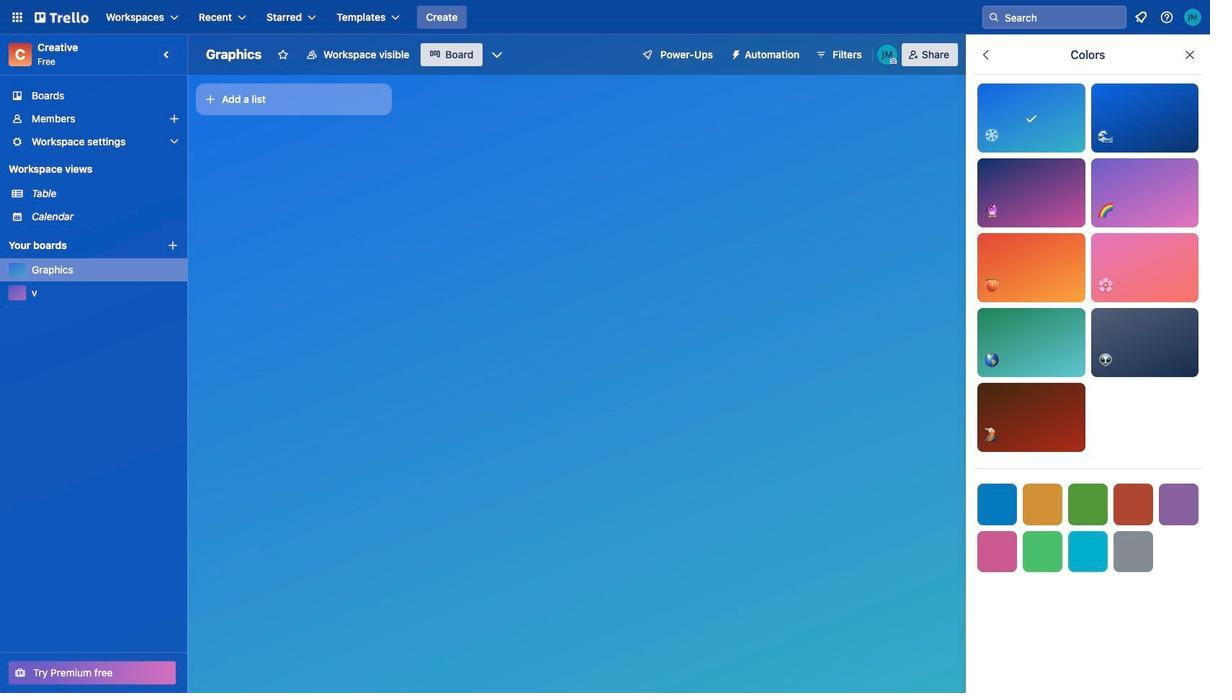 Task type: vqa. For each thing, say whether or not it's contained in the screenshot.
topmost Tara Schultz (taraschultz7) image
no



Task type: describe. For each thing, give the bounding box(es) containing it.
Board name text field
[[199, 43, 269, 66]]

open information menu image
[[1160, 10, 1175, 25]]

sm image
[[725, 43, 745, 63]]

primary element
[[0, 0, 1211, 35]]

Search field
[[1000, 7, 1126, 27]]

customize views image
[[490, 48, 504, 62]]

star or unstar board image
[[277, 49, 289, 61]]

add board image
[[167, 240, 179, 252]]



Task type: locate. For each thing, give the bounding box(es) containing it.
workspace navigation collapse icon image
[[157, 45, 177, 65]]

1 horizontal spatial jeremy miller (jeremymiller198) image
[[1185, 9, 1202, 26]]

0 horizontal spatial jeremy miller (jeremymiller198) image
[[878, 45, 898, 65]]

jeremy miller (jeremymiller198) image
[[1185, 9, 1202, 26], [878, 45, 898, 65]]

back to home image
[[35, 6, 89, 29]]

0 vertical spatial jeremy miller (jeremymiller198) image
[[1185, 9, 1202, 26]]

search image
[[989, 12, 1000, 23]]

this member is an admin of this board. image
[[891, 58, 897, 65]]

your boards with 2 items element
[[9, 237, 146, 254]]

0 notifications image
[[1133, 9, 1150, 26]]

1 vertical spatial jeremy miller (jeremymiller198) image
[[878, 45, 898, 65]]



